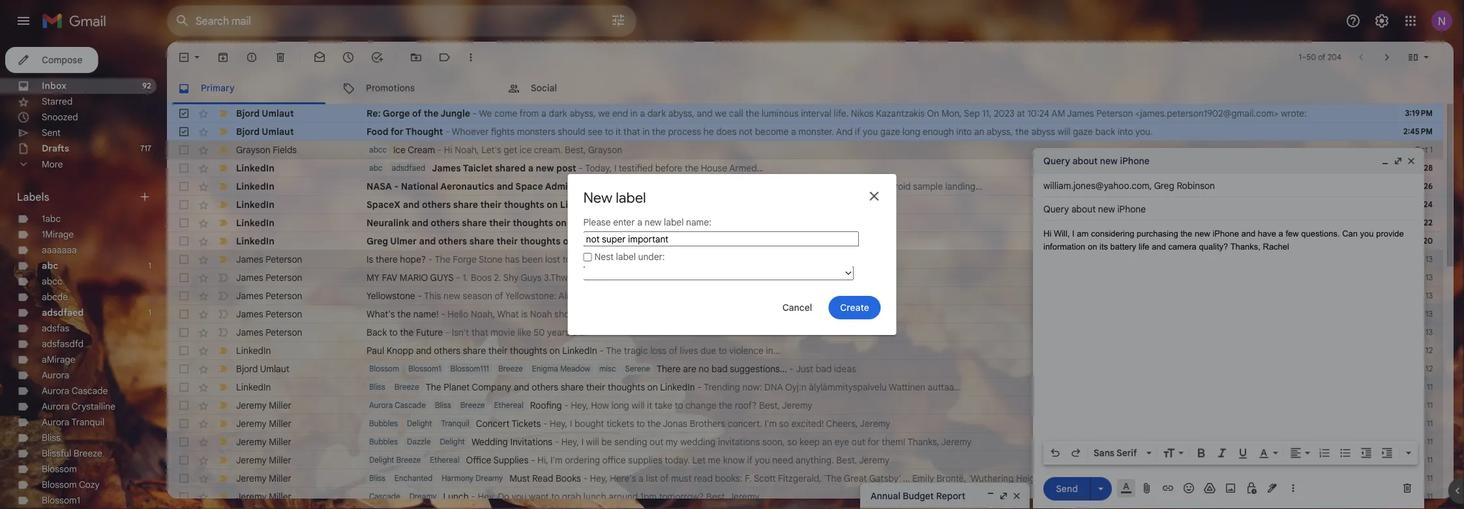 Task type: describe. For each thing, give the bounding box(es) containing it.
0 vertical spatial for
[[391, 126, 403, 137]]

2 out from the left
[[852, 436, 865, 448]]

bliss up "aurora cascade"
[[369, 382, 385, 392]]

12 for bjord umlaut
[[1426, 364, 1433, 374]]

bliss inside adsfas adsfasdfd amirage aurora aurora cascade aurora crystalline aurora tranquil bliss blissful breeze blossom blossom cozy blossom1
[[42, 432, 61, 444]]

name:
[[686, 217, 711, 228]]

1 vertical spatial national
[[743, 235, 778, 247]]

the right call
[[746, 108, 759, 119]]

aaaaaaa
[[42, 245, 77, 256]]

just
[[613, 181, 630, 192]]

now:
[[742, 382, 762, 393]]

label for nest label under:
[[616, 251, 636, 263]]

today's
[[791, 181, 823, 192]]

bjord for re: gorge of the jungle - we come from a dark abyss, we end in a dark abyss, and we call the luminous interval life. nikos kazantzakis on mon, sep 11, 2023 at 10:24 am james peterson <james.peterson1902@gmail.com> wrote:
[[236, 108, 260, 119]]

their up 'stone'
[[489, 217, 510, 229]]

need
[[772, 455, 793, 466]]

like
[[518, 327, 531, 338]]

15 row from the top
[[167, 360, 1443, 378]]

20 row from the top
[[167, 451, 1443, 470]]

2 gaze from the left
[[1073, 126, 1093, 137]]

hey, left "how"
[[571, 400, 588, 411]]

their up 'has'
[[497, 235, 518, 247]]

2 row from the top
[[167, 123, 1443, 141]]

a right become
[[791, 126, 796, 137]]

a right 'from'
[[541, 108, 546, 119]]

2 vertical spatial the
[[426, 382, 441, 393]]

promotions tab
[[332, 73, 496, 104]]

2 into from the left
[[1118, 126, 1133, 137]]

sep 11 for hey, i bought tickets to the jonas brothers concert. i'm so excited! cheers, jeremy
[[1411, 419, 1433, 429]]

1 ... from the left
[[903, 473, 910, 484]]

11 for roofing - hey, how long will it take to change the roof? best, jeremy
[[1427, 401, 1433, 411]]

am
[[1051, 108, 1065, 119]]

spring…
[[852, 199, 886, 210]]

0 vertical spatial it
[[616, 126, 621, 137]]

- down new label
[[610, 217, 614, 229]]

- left 1. at bottom left
[[456, 272, 460, 283]]

- up misc
[[599, 345, 604, 356]]

aurora down aurora link
[[42, 385, 69, 397]]

to right do
[[715, 254, 724, 265]]

important according to google magic. switch for ninth row from the bottom of the main content containing primary
[[217, 344, 230, 357]]

abcc link
[[42, 276, 62, 287]]

1 row from the top
[[167, 104, 1443, 123]]

old?
[[572, 327, 590, 338]]

- left just
[[789, 363, 794, 375]]

know
[[723, 455, 745, 466]]

luminous
[[762, 108, 799, 119]]

important according to google magic. switch for 18th row from the top
[[217, 417, 230, 430]]

0 horizontal spatial ethereal
[[430, 456, 459, 465]]

4 row from the top
[[167, 159, 1443, 177]]

the left the 'abyss'
[[1015, 126, 1029, 137]]

new up hello
[[443, 290, 460, 302]]

new label
[[583, 188, 646, 207]]

cozy
[[79, 479, 100, 491]]

13 for maldenia.
[[1426, 255, 1433, 264]]

space
[[515, 181, 543, 192]]

back
[[1095, 126, 1115, 137]]

loss
[[650, 345, 667, 356]]

1 vertical spatial dreamy
[[409, 492, 437, 502]]

0 horizontal spatial we
[[598, 108, 610, 119]]

1 vertical spatial that
[[819, 217, 836, 229]]

to right due
[[719, 345, 727, 356]]

of right loss
[[669, 345, 678, 356]]

the up knopp
[[400, 327, 414, 338]]

adsdfaed inside labels navigation
[[42, 307, 84, 319]]

best, down the should
[[565, 144, 586, 156]]

report spam image
[[245, 51, 258, 64]]

do
[[702, 254, 713, 265]]

the left house
[[685, 162, 699, 174]]

james peterson for my fav mario guys
[[236, 272, 302, 283]]

5 sep 11 from the top
[[1411, 456, 1433, 465]]

trending up enter
[[607, 199, 644, 210]]

sep 11 for hey, how long will it take to change the roof? best, jeremy
[[1411, 401, 1433, 411]]

tranquil inside row
[[441, 419, 469, 429]]

promotions
[[366, 82, 415, 94]]

a left list
[[639, 473, 644, 484]]

not
[[739, 126, 753, 137]]

hey, up lunch - hey, do you want to grab lunch around 1pm tomorrow? best, jeremy
[[590, 473, 608, 484]]

4 13 from the top
[[1426, 309, 1433, 319]]

1 horizontal spatial long
[[902, 126, 920, 137]]

1 horizontal spatial it
[[647, 400, 652, 411]]

sep 11 for hey, do you want to grab lunch around 1pm tomorrow? best, jeremy
[[1411, 492, 1433, 502]]

important according to google magic. switch for 8th row from the top of the main content containing primary
[[217, 235, 230, 248]]

social tab
[[497, 73, 661, 104]]

13 for twhacks
[[1426, 273, 1433, 283]]

harmony
[[442, 474, 474, 484]]

abc inside labels navigation
[[42, 260, 58, 272]]

neuralink and others share their thoughts on linkedin - trending on linkedin: we're excited to announce that recruitment… ͏ ͏ ͏ ͏ ͏ ͏ ͏ ͏ ͏ ͏ ͏ ͏ ͏ ͏ ͏ ͏ ͏ ͏ ͏ ͏ ͏ ͏ ͏ ͏ ͏ ͏ ͏ ͏ ͏ ͏ ͏ ͏ ͏ ͏ ͏ ͏ ͏ ͏ ͏ ͏ ͏ ͏ ͏ ͏ ͏ ͏ ͏
[[367, 217, 1003, 229]]

0 horizontal spatial abyss,
[[570, 108, 596, 119]]

hey, down the roofing
[[550, 418, 568, 429]]

1 horizontal spatial we
[[688, 254, 700, 265]]

a up space
[[528, 162, 533, 174]]

0 horizontal spatial national
[[401, 181, 438, 192]]

hope?
[[400, 254, 426, 265]]

1 vertical spatial blossom
[[42, 464, 77, 475]]

1 horizontal spatial if
[[855, 126, 861, 137]]

gatsby'
[[869, 473, 901, 484]]

1 horizontal spatial i'm
[[765, 418, 777, 429]]

2 horizontal spatial you
[[863, 126, 878, 137]]

0 vertical spatial dreamy
[[476, 474, 503, 484]]

2 vertical spatial linkedin:
[[675, 235, 712, 247]]

- left we
[[473, 108, 477, 119]]

peterson for my fav mario guys - 1. boos 2. shy guys 3.thwomps/ twhacks
[[266, 272, 302, 283]]

happy
[[714, 235, 741, 247]]

today
[[835, 235, 860, 247]]

2 vertical spatial blossom
[[42, 479, 77, 491]]

ideas
[[834, 363, 856, 375]]

to right tickets
[[636, 418, 645, 429]]

on up take
[[647, 382, 658, 393]]

oct
[[1415, 145, 1428, 155]]

1 emily from the left
[[912, 473, 934, 484]]

and right company
[[514, 382, 529, 393]]

aurora up "bliss" link
[[42, 417, 69, 428]]

and up neuralink
[[403, 199, 420, 210]]

best, down dna
[[759, 400, 780, 411]]

thought
[[405, 126, 443, 137]]

2 vertical spatial you
[[512, 491, 527, 502]]

main content containing primary
[[167, 42, 1454, 509]]

bjord for food for thought - whoever fights monsters should see to it that in the process he does not become a monster. and if you gaze long enough into an abyss, the abyss will gaze back into you.
[[236, 126, 260, 137]]

fights
[[491, 126, 515, 137]]

so for soon,
[[787, 436, 797, 448]]

must read books - hey, here's a list of must read books: f. scott fitzgerald, 'the great gatsby' ... emily brontë, 'wuthering heights' emily brontë, 'wuthering heights' ... margaret atwood,
[[509, 473, 1276, 484]]

posted
[[632, 181, 663, 192]]

a inside 'new label' alert dialog
[[637, 217, 642, 228]]

2 grayson from the left
[[588, 144, 622, 156]]

please enter a new label name:
[[583, 217, 711, 228]]

1abc 1mirage aaaaaaa
[[42, 213, 77, 256]]

trending down the no
[[704, 382, 740, 393]]

3 bjord from the top
[[236, 363, 258, 375]]

check
[[725, 181, 754, 192]]

- left isn't
[[445, 327, 449, 338]]

blossom1 inside row
[[408, 364, 441, 374]]

twhacks
[[595, 272, 631, 283]]

1 inside row
[[1430, 145, 1433, 155]]

- right invitations at left bottom
[[555, 436, 559, 448]]

5 11 from the top
[[1427, 456, 1433, 465]]

new down cream.
[[536, 162, 554, 174]]

2 ... from the left
[[1192, 473, 1199, 484]]

#osirisrex
[[825, 181, 875, 192]]

greg
[[367, 235, 388, 247]]

lunch
[[584, 491, 606, 502]]

umlaut for re: gorge of the jungle - we come from a dark abyss, we end in a dark abyss, and we call the luminous interval life. nikos kazantzakis on mon, sep 11, 2023 at 10:24 am james peterson <james.peterson1902@gmail.com> wrote:
[[262, 108, 294, 119]]

before
[[655, 162, 682, 174]]

1mirage link
[[42, 229, 74, 240]]

and up he
[[697, 108, 713, 119]]

do
[[498, 491, 509, 502]]

important according to google magic. switch for row containing grayson fields
[[217, 143, 230, 157]]

will up "for!"
[[586, 290, 599, 302]]

asteroid
[[877, 181, 911, 192]]

their down movie
[[488, 345, 508, 356]]

miller for roofing
[[269, 400, 291, 411]]

a right end
[[640, 108, 645, 119]]

sent link
[[42, 127, 61, 139]]

1 horizontal spatial delight
[[407, 419, 432, 429]]

james for yellowstone - this new season of yellowstone: aliens will premier june 1987
[[236, 290, 263, 302]]

breeze up company
[[498, 364, 523, 374]]

aurora cascade link
[[42, 385, 108, 397]]

abcc for abcc abcde
[[42, 276, 62, 287]]

more
[[42, 159, 63, 170]]

knopp
[[387, 345, 413, 356]]

see
[[588, 126, 603, 137]]

1 vertical spatial the
[[606, 345, 622, 356]]

bjord umlaut for re: gorge of the jungle
[[236, 108, 294, 119]]

linkedin: for we're
[[667, 217, 705, 229]]

paul
[[367, 345, 384, 356]]

peterson for back to the future - isn't that movie like 50 years old?
[[266, 327, 302, 338]]

2 horizontal spatial abyss,
[[987, 126, 1013, 137]]

soon,
[[762, 436, 785, 448]]

must
[[671, 473, 692, 484]]

2 horizontal spatial we
[[715, 108, 727, 119]]

snooze image
[[342, 51, 355, 64]]

22 row from the top
[[167, 488, 1443, 506]]

11 for the planet company and others share their thoughts on linkedin - trending now: dna oyj:n älylämmityspalvelu wattinen auttaa… ͏ ͏ ͏ ͏ ͏ ͏ ͏ ͏ ͏ ͏ ͏ ͏ ͏ ͏ ͏ ͏ ͏ ͏ ͏ ͏ ͏ ͏ ͏ ͏ ͏ ͏ ͏ ͏ ͏ ͏ ͏ ͏ ͏ ͏ ͏ ͏ ͏ ͏ ͏ ͏ ͏ ͏ ͏ ͏ ͏ ͏ ͏ ͏ ͏ ͏ ͏ ͏ ͏ ͏ ͏ ͏ ͏ ͏ ͏ ͏ ͏ ͏ ͏ ͏ ͏ ͏ ͏ ͏ ͏ ͏ ͏
[[1427, 382, 1433, 392]]

to right lost
[[563, 254, 571, 265]]

testified
[[619, 162, 653, 174]]

2023
[[994, 108, 1014, 119]]

12 row from the top
[[167, 305, 1443, 323]]

- right books at the bottom left of the page
[[583, 473, 587, 484]]

tragic
[[624, 345, 648, 356]]

of up thought
[[412, 108, 421, 119]]

blossom1 inside adsfas adsfasdfd amirage aurora aurora cascade aurora crystalline aurora tranquil bliss blissful breeze blossom blossom cozy blossom1
[[42, 495, 80, 506]]

james for back to the future - isn't that movie like 50 years old?
[[236, 327, 263, 338]]

noah, for what
[[471, 308, 495, 320]]

not important switch for yellowstone
[[217, 290, 230, 303]]

to down applications
[[765, 217, 774, 229]]

0 horizontal spatial if
[[747, 455, 753, 466]]

row containing grayson fields
[[167, 141, 1443, 159]]

the down take
[[647, 418, 661, 429]]

1 vertical spatial cascade
[[395, 401, 426, 411]]

will left be
[[586, 436, 599, 448]]

abcde link
[[42, 292, 68, 303]]

to left grab
[[551, 491, 560, 502]]

concert
[[476, 418, 510, 429]]

is
[[521, 308, 528, 320]]

important mainly because it was sent directly to you. switch
[[217, 107, 230, 120]]

26
[[1424, 182, 1433, 191]]

- right lunch
[[471, 491, 475, 502]]

primary tab
[[167, 73, 331, 104]]

2 vertical spatial cascade
[[369, 492, 400, 502]]

- up hi
[[445, 126, 450, 137]]

and up hope? in the left of the page
[[419, 235, 436, 247]]

miller for office supplies
[[269, 455, 291, 466]]

concert.
[[728, 418, 762, 429]]

and up the ulmer
[[412, 217, 428, 229]]

1 horizontal spatial for
[[838, 199, 850, 210]]

on down nasa - national aeronautics and space administration just posted new content. check it out!
[[547, 199, 558, 210]]

1 into from the left
[[956, 126, 972, 137]]

1 vertical spatial what
[[497, 308, 519, 320]]

2 emily from the left
[[1052, 473, 1074, 484]]

does
[[716, 126, 737, 137]]

tickets
[[512, 418, 541, 429]]

new
[[583, 188, 612, 207]]

lunch
[[443, 491, 469, 502]]

1 vertical spatial an
[[822, 436, 832, 448]]

2 horizontal spatial it
[[756, 181, 762, 192]]

0 vertical spatial the
[[435, 254, 450, 265]]

0 vertical spatial what
[[615, 254, 637, 265]]

abc inside main content
[[369, 163, 382, 173]]

10 row from the top
[[167, 269, 1443, 287]]

on
[[927, 108, 939, 119]]

new label alert dialog
[[568, 174, 896, 335]]

on down the years
[[550, 345, 560, 356]]

- up nest label under:
[[617, 235, 621, 247]]

the up thought
[[424, 108, 439, 119]]

11 for concert tickets - hey, i bought tickets to the jonas brothers concert. i'm so excited! cheers, jeremy
[[1427, 419, 1433, 429]]

labels navigation
[[0, 42, 167, 509]]

1 horizontal spatial ethereal
[[494, 401, 524, 411]]

to right back
[[389, 327, 398, 338]]

1 vertical spatial in
[[642, 126, 650, 137]]

sep 12 for linkedin
[[1410, 346, 1433, 356]]

on up could
[[662, 235, 673, 247]]

6 row from the top
[[167, 196, 1443, 214]]

aurora tranquil link
[[42, 417, 104, 428]]

new up spacex and others share their thoughts on linkedin - trending on linkedin: internship applications at spacex for spring… ͏ ͏ ͏ ͏ ͏ ͏ ͏ ͏ ͏ ͏ ͏ ͏ ͏ ͏ ͏ ͏ ͏ ͏ ͏ ͏ ͏ ͏ ͏ ͏ ͏ ͏ ͏ ͏ ͏ ͏ ͏ ͏ ͏ ͏ ͏ ͏ ͏ ͏ ͏ ͏ ͏ ͏ ͏ ͏ ͏ ͏
[[666, 181, 684, 192]]

drafts
[[42, 143, 69, 154]]

hey, up ordering
[[561, 436, 579, 448]]

wedding invitations - hey, i will be sending out my wedding invitations soon, so keep an eye out for them! thanks, jeremy
[[471, 436, 972, 448]]

fitzgerald,
[[778, 473, 822, 484]]

miller for lunch
[[269, 491, 291, 502]]

shy
[[503, 272, 519, 283]]

season
[[463, 290, 492, 302]]

best, down books:
[[706, 491, 727, 502]]

4 sep 11 from the top
[[1411, 437, 1433, 447]]

cascade inside adsfas adsfasdfd amirage aurora aurora cascade aurora crystalline aurora tranquil bliss blissful breeze blossom blossom cozy blossom1
[[72, 385, 108, 397]]

1abc link
[[42, 213, 61, 225]]

roof?
[[735, 400, 757, 411]]

important according to google magic. switch for 2nd row from the bottom
[[217, 472, 230, 485]]

peterson for what's the name! - hello noah, what is noah short for!
[[266, 308, 302, 320]]

james taiclet shared a new post - today, i testified before the house armed… ͏ ͏ ͏ ͏ ͏ ͏ ͏ ͏ ͏ ͏ ͏ ͏ ͏ ͏ ͏ ͏ ͏ ͏ ͏ ͏ ͏ ͏ ͏ ͏ ͏ ͏ ͏ ͏ ͏ ͏ ͏ ͏ ͏ ͏ ͏ ͏ ͏ ͏ ͏ ͏ ͏ ͏ ͏ ͏ ͏ ͏ ͏ ͏ ͏ ͏ ͏ ͏ ͏ ͏ ͏ ͏ ͏ ͏ ͏ ͏ ͏ ͏ ͏ ͏ ͏ ͏ ͏ ͏ ͏ ͏ ͏ ͏ ͏ ͏ ͏ ͏ ͏ ͏ ͏
[[432, 162, 948, 174]]

bubbles for concert tickets - hey, i bought tickets to the jonas brothers concert. i'm so excited! cheers, jeremy
[[369, 419, 398, 429]]

trending down new label
[[616, 217, 652, 229]]

1 horizontal spatial an
[[974, 126, 984, 137]]

wedding
[[471, 436, 508, 448]]

more
[[639, 254, 661, 265]]

- left hi,
[[531, 455, 535, 466]]

2 horizontal spatial for
[[868, 436, 879, 448]]

and down future
[[416, 345, 432, 356]]

eye
[[835, 436, 849, 448]]

92
[[142, 81, 151, 91]]

on down spacex and others share their thoughts on linkedin - trending on linkedin: internship applications at spacex for spring… ͏ ͏ ͏ ͏ ͏ ͏ ͏ ͏ ͏ ͏ ͏ ͏ ͏ ͏ ͏ ͏ ͏ ͏ ͏ ͏ ͏ ͏ ͏ ͏ ͏ ͏ ͏ ͏ ͏ ͏ ͏ ͏ ͏ ͏ ͏ ͏ ͏ ͏ ͏ ͏ ͏ ͏ ͏ ͏ ͏ ͏
[[655, 217, 665, 229]]

re:
[[367, 108, 381, 119]]

best, down eye
[[836, 455, 857, 466]]

17 row from the top
[[167, 397, 1443, 415]]

4 11 from the top
[[1427, 437, 1433, 447]]

the left name!
[[397, 308, 411, 320]]

on left the please
[[555, 217, 567, 229]]

aliens
[[558, 290, 583, 302]]

there
[[376, 254, 398, 265]]

sep 24
[[1407, 200, 1433, 210]]

amirage
[[42, 354, 75, 366]]

sep 12 for bjord umlaut
[[1410, 364, 1433, 374]]

- left hello
[[441, 308, 445, 320]]

hi,
[[537, 455, 548, 466]]

1 horizontal spatial that
[[623, 126, 640, 137]]

1 grayson from the left
[[236, 144, 270, 156]]

1 vertical spatial label
[[664, 217, 684, 228]]

so for i'm
[[779, 418, 789, 429]]

- left the this
[[418, 290, 422, 302]]

aurora up aurora tranquil link
[[42, 401, 69, 412]]

list
[[646, 473, 658, 484]]

- up the please
[[601, 199, 605, 210]]

jeremy miller for wedding invitations
[[236, 436, 291, 448]]

sep 26
[[1407, 182, 1433, 191]]

13 for 1987
[[1426, 291, 1433, 301]]

james peterson for what's the name!
[[236, 308, 302, 320]]

not important switch for my fav mario guys
[[217, 271, 230, 284]]

to right 'see'
[[605, 126, 613, 137]]

their up "how"
[[586, 382, 605, 393]]

on up is there hope? - the forge stone has been lost to maldenia. what more could we do to save alendria?!
[[563, 235, 574, 247]]

james peterson for yellowstone
[[236, 290, 302, 302]]

we
[[479, 108, 492, 119]]

of right list
[[660, 473, 669, 484]]

1 horizontal spatial at
[[1017, 108, 1025, 119]]

mark as read image
[[313, 51, 326, 64]]

linkedin: for internship
[[659, 199, 696, 210]]

important according to google magic. switch for 16th row from the bottom of the main content containing primary
[[217, 217, 230, 230]]

important according to google magic. switch for 17th row from the bottom of the main content containing primary
[[217, 198, 230, 211]]

their down aeronautics
[[480, 199, 502, 210]]

archive image
[[217, 51, 230, 64]]

1 gaze from the left
[[880, 126, 900, 137]]

2 'wuthering from the left
[[1108, 473, 1154, 484]]

0 horizontal spatial at
[[794, 199, 803, 210]]

2 bad from the left
[[816, 363, 832, 375]]

james peterson for back to the future
[[236, 327, 302, 338]]

label for new label
[[616, 188, 646, 207]]

Please enter a new label name: field
[[583, 232, 859, 247]]

2 vertical spatial umlaut
[[260, 363, 289, 375]]

- left hi
[[437, 144, 442, 156]]

house
[[701, 162, 727, 174]]

will left take
[[632, 400, 645, 411]]

bliss down delight breeze
[[369, 474, 385, 484]]

aurora inside row
[[369, 401, 393, 411]]

on up the please enter a new label name:
[[646, 199, 656, 210]]

- right nasa
[[394, 181, 399, 192]]

adsfas adsfasdfd amirage aurora aurora cascade aurora crystalline aurora tranquil bliss blissful breeze blossom blossom cozy blossom1
[[42, 323, 115, 506]]

trending up under:
[[624, 235, 660, 247]]

short
[[554, 308, 576, 320]]

and down shared at the top left of the page
[[497, 181, 513, 192]]

aurora link
[[42, 370, 69, 381]]



Task type: locate. For each thing, give the bounding box(es) containing it.
0 horizontal spatial gaze
[[880, 126, 900, 137]]

sep 11
[[1411, 382, 1433, 392], [1411, 401, 1433, 411], [1411, 419, 1433, 429], [1411, 437, 1433, 447], [1411, 456, 1433, 465], [1411, 474, 1433, 484], [1411, 492, 1433, 502]]

office
[[602, 455, 626, 466]]

shared
[[495, 162, 526, 174]]

1 13 from the top
[[1426, 255, 1433, 264]]

1 horizontal spatial you
[[755, 455, 770, 466]]

1 horizontal spatial dark
[[647, 108, 666, 119]]

3 important according to google magic. switch from the top
[[217, 162, 230, 175]]

in right end
[[630, 108, 638, 119]]

search mail image
[[171, 9, 194, 33]]

None search field
[[167, 5, 637, 37]]

13 row from the top
[[167, 323, 1443, 342]]

toggle split pane mode image
[[1407, 51, 1420, 64]]

älylämmityspalvelu
[[809, 382, 887, 393]]

0 vertical spatial delight
[[407, 419, 432, 429]]

sep 11 for trending now: dna oyj:n älylämmityspalvelu wattinen auttaa… ͏ ͏ ͏ ͏ ͏ ͏ ͏ ͏ ͏ ͏ ͏ ͏ ͏ ͏ ͏ ͏ ͏ ͏ ͏ ͏ ͏ ͏ ͏ ͏ ͏ ͏ ͏ ͏ ͏ ͏ ͏ ͏ ͏ ͏ ͏ ͏ ͏ ͏ ͏ ͏ ͏ ͏ ͏ ͏ ͏ ͏ ͏ ͏ ͏ ͏ ͏ ͏ ͏ ͏ ͏ ͏ ͏ ͏ ͏ ͏ ͏ ͏ ͏ ͏ ͏ ͏ ͏ ͏ ͏ ͏ ͏
[[1411, 382, 1433, 392]]

cascade
[[72, 385, 108, 397], [395, 401, 426, 411], [369, 492, 400, 502]]

please
[[583, 217, 611, 228]]

spacex down nasa
[[367, 199, 400, 210]]

2 vertical spatial for
[[868, 436, 879, 448]]

2 sep 13 from the top
[[1410, 273, 1433, 283]]

applications
[[742, 199, 792, 210]]

2 vertical spatial that
[[471, 327, 488, 338]]

9 row from the top
[[167, 250, 1443, 269]]

here's
[[610, 473, 636, 484]]

bjord umlaut for food for thought
[[236, 126, 294, 137]]

0 horizontal spatial brontë,
[[936, 473, 966, 484]]

abyss, up 'process'
[[668, 108, 694, 119]]

long up tickets
[[611, 400, 629, 411]]

bubbles down "aurora cascade"
[[369, 419, 398, 429]]

1 vertical spatial umlaut
[[262, 126, 294, 137]]

20
[[1423, 236, 1433, 246]]

1 horizontal spatial brontë,
[[1076, 473, 1106, 484]]

forge
[[453, 254, 477, 265]]

the left planet
[[426, 382, 441, 393]]

miller for must read books
[[269, 473, 291, 484]]

an down 11,
[[974, 126, 984, 137]]

0 vertical spatial sep 12
[[1410, 346, 1433, 356]]

0 horizontal spatial what
[[497, 308, 519, 320]]

10 important according to google magic. switch from the top
[[217, 363, 230, 376]]

17 important according to google magic. switch from the top
[[217, 490, 230, 503]]

1 spacex from the left
[[367, 199, 400, 210]]

bliss down planet
[[435, 401, 451, 411]]

2 vertical spatial label
[[616, 251, 636, 263]]

5 row from the top
[[167, 177, 1443, 196]]

0 vertical spatial so
[[779, 418, 789, 429]]

6 sep 11 from the top
[[1411, 474, 1433, 484]]

blossom cozy link
[[42, 479, 100, 491]]

5 miller from the top
[[269, 473, 291, 484]]

1abc
[[42, 213, 61, 225]]

13 for old?
[[1426, 328, 1433, 337]]

important according to google magic. switch for 6th row from the bottom
[[217, 399, 230, 412]]

1 james peterson from the top
[[236, 254, 302, 265]]

0 vertical spatial umlaut
[[262, 108, 294, 119]]

8 row from the top
[[167, 232, 1443, 250]]

adsdfaed inside row
[[392, 163, 425, 173]]

1 horizontal spatial grayson
[[588, 144, 622, 156]]

noah, for let's
[[455, 144, 479, 156]]

meadow
[[560, 364, 590, 374]]

if
[[855, 126, 861, 137], [747, 455, 753, 466]]

the left 'process'
[[652, 126, 666, 137]]

jeremy miller for roofing
[[236, 400, 291, 411]]

misc
[[599, 364, 616, 374]]

miller for wedding invitations
[[269, 436, 291, 448]]

1 heights' from the left
[[1016, 473, 1050, 484]]

0 horizontal spatial spacex
[[367, 199, 400, 210]]

2 horizontal spatial delight
[[440, 437, 465, 447]]

1 horizontal spatial national
[[743, 235, 778, 247]]

2 not important switch from the top
[[217, 290, 230, 303]]

abcc
[[369, 145, 387, 155], [42, 276, 62, 287]]

gaze
[[880, 126, 900, 137], [1073, 126, 1093, 137]]

row up aviation
[[167, 214, 1443, 232]]

4 important according to google magic. switch from the top
[[217, 180, 230, 193]]

taiclet
[[463, 162, 493, 174]]

what right nest
[[615, 254, 637, 265]]

sep 13 for maldenia.
[[1410, 255, 1433, 264]]

label right nest
[[616, 251, 636, 263]]

tranquil down the crystalline
[[71, 417, 104, 428]]

recruitment…
[[839, 217, 894, 229]]

abcde
[[42, 292, 68, 303]]

1 horizontal spatial abyss,
[[668, 108, 694, 119]]

miller for concert tickets
[[269, 418, 291, 429]]

mario
[[400, 272, 428, 283]]

i for will
[[581, 436, 584, 448]]

linkedin
[[236, 162, 274, 174], [236, 181, 274, 192], [236, 199, 274, 210], [560, 199, 598, 210], [236, 217, 274, 229], [569, 217, 607, 229], [236, 235, 274, 247], [576, 235, 615, 247], [236, 345, 271, 356], [562, 345, 597, 356], [236, 382, 271, 393], [660, 382, 695, 393]]

main menu image
[[16, 13, 31, 29]]

i for bought
[[570, 418, 572, 429]]

sep 13 for old?
[[1410, 328, 1433, 337]]

0 vertical spatial bjord
[[236, 108, 260, 119]]

7 row from the top
[[167, 214, 1443, 232]]

14 important according to google magic. switch from the top
[[217, 436, 230, 449]]

from
[[519, 108, 539, 119]]

james for what's the name! - hello noah, what is noah short for!
[[236, 308, 263, 320]]

1 horizontal spatial blossom1
[[408, 364, 441, 374]]

0 vertical spatial i'm
[[765, 418, 777, 429]]

row up fitzgerald,
[[167, 451, 1443, 470]]

11 row from the top
[[167, 287, 1443, 305]]

1 vertical spatial adsdfaed
[[42, 307, 84, 319]]

1 bjord from the top
[[236, 108, 260, 119]]

2 sep 11 from the top
[[1411, 401, 1433, 411]]

4 james peterson from the top
[[236, 308, 302, 320]]

could
[[663, 254, 686, 265]]

come
[[494, 108, 517, 119]]

oyj:n
[[785, 382, 806, 393]]

2 brontë, from the left
[[1076, 473, 1106, 484]]

2 bjord umlaut from the top
[[236, 126, 294, 137]]

1 bubbles from the top
[[369, 419, 398, 429]]

mon,
[[941, 108, 962, 119]]

you up the scott
[[755, 455, 770, 466]]

1 horizontal spatial abcc
[[369, 145, 387, 155]]

1 sep 11 from the top
[[1411, 382, 1433, 392]]

i
[[614, 162, 616, 174], [570, 418, 572, 429], [581, 436, 584, 448]]

1 vertical spatial 12
[[1426, 364, 1433, 374]]

aurora down the paul
[[369, 401, 393, 411]]

1 vertical spatial bubbles
[[369, 437, 398, 447]]

- right the roofing
[[564, 400, 568, 411]]

bjord
[[236, 108, 260, 119], [236, 126, 260, 137], [236, 363, 258, 375]]

important according to google magic. switch for first row from the bottom
[[217, 490, 230, 503]]

abcc abcde
[[42, 276, 68, 303]]

3 bjord umlaut from the top
[[236, 363, 289, 375]]

1 horizontal spatial i
[[581, 436, 584, 448]]

out right eye
[[852, 436, 865, 448]]

- down the roofing
[[543, 418, 547, 429]]

james peterson for is there hope?
[[236, 254, 302, 265]]

advanced search options image
[[605, 7, 631, 33]]

2 important according to google magic. switch from the top
[[217, 143, 230, 157]]

1 vertical spatial for
[[838, 199, 850, 210]]

important according to google magic. switch for 19th row
[[217, 436, 230, 449]]

in…
[[766, 345, 780, 356]]

1 horizontal spatial out
[[852, 436, 865, 448]]

i'm right hi,
[[550, 455, 563, 466]]

company
[[472, 382, 511, 393]]

important according to google magic. switch for 5th row
[[217, 180, 230, 193]]

0 horizontal spatial into
[[956, 126, 972, 137]]

1 vertical spatial sep 12
[[1410, 364, 1433, 374]]

older image
[[1381, 51, 1394, 64]]

important according to google magic. switch for 9th row from the top
[[217, 253, 230, 266]]

ethereal up harmony
[[430, 456, 459, 465]]

them!
[[882, 436, 905, 448]]

0 horizontal spatial adsdfaed
[[42, 307, 84, 319]]

0 horizontal spatial tranquil
[[71, 417, 104, 428]]

enough
[[923, 126, 954, 137]]

3 not important switch from the top
[[217, 308, 230, 321]]

cascade up the crystalline
[[72, 385, 108, 397]]

breeze up enchanted
[[396, 456, 421, 465]]

my
[[666, 436, 678, 448]]

long
[[902, 126, 920, 137], [611, 400, 629, 411]]

3 11 from the top
[[1427, 419, 1433, 429]]

1 vertical spatial abcc
[[42, 276, 62, 287]]

has
[[505, 254, 520, 265]]

abcc ice cream - hi noah, let's get ice cream. best, grayson
[[369, 144, 622, 156]]

1 vertical spatial abc
[[42, 260, 58, 272]]

important according to google magic. switch for 20th row from the top
[[217, 454, 230, 467]]

the left roof?
[[719, 400, 732, 411]]

grayson up today,
[[588, 144, 622, 156]]

0 horizontal spatial in
[[630, 108, 638, 119]]

linkedin: down name:
[[675, 235, 712, 247]]

spacex
[[367, 199, 400, 210], [805, 199, 836, 210]]

6 jeremy miller from the top
[[236, 491, 291, 502]]

2 horizontal spatial that
[[819, 217, 836, 229]]

back to the future - isn't that movie like 50 years old?
[[367, 327, 590, 338]]

guys
[[521, 272, 542, 283]]

jeremy miller for office supplies
[[236, 455, 291, 466]]

0 vertical spatial 1
[[1430, 145, 1433, 155]]

blossom inside row
[[369, 364, 399, 374]]

i right today,
[[614, 162, 616, 174]]

11 for lunch - hey, do you want to grab lunch around 1pm tomorrow? best, jeremy
[[1427, 492, 1433, 502]]

label
[[616, 188, 646, 207], [664, 217, 684, 228], [616, 251, 636, 263]]

peterson for yellowstone - this new season of yellowstone: aliens will premier june 1987
[[266, 290, 302, 302]]

5 jeremy miller from the top
[[236, 473, 291, 484]]

breeze down planet
[[460, 401, 485, 411]]

the up the guys
[[435, 254, 450, 265]]

1 vertical spatial linkedin:
[[667, 217, 705, 229]]

wattinen
[[889, 382, 925, 393]]

2 miller from the top
[[269, 418, 291, 429]]

0 vertical spatial that
[[623, 126, 640, 137]]

5 13 from the top
[[1426, 328, 1433, 337]]

2 11 from the top
[[1427, 401, 1433, 411]]

3 sep 11 from the top
[[1411, 419, 1433, 429]]

3 james peterson from the top
[[236, 290, 302, 302]]

to right take
[[675, 400, 683, 411]]

1 for adsdfaed
[[148, 308, 151, 318]]

row down aviation
[[167, 250, 1443, 269]]

not important switch
[[217, 271, 230, 284], [217, 290, 230, 303], [217, 308, 230, 321], [217, 326, 230, 339]]

2:45 pm
[[1403, 127, 1433, 137]]

1 brontë, from the left
[[936, 473, 966, 484]]

1 'wuthering from the left
[[969, 473, 1014, 484]]

0 vertical spatial i
[[614, 162, 616, 174]]

6 11 from the top
[[1427, 474, 1433, 484]]

around
[[609, 491, 638, 502]]

0 vertical spatial cascade
[[72, 385, 108, 397]]

sep 13 for twhacks
[[1410, 273, 1433, 283]]

2 james peterson from the top
[[236, 272, 302, 283]]

2 heights' from the left
[[1156, 473, 1190, 484]]

2.
[[494, 272, 501, 283]]

11 for must read books - hey, here's a list of must read books: f. scott fitzgerald, 'the great gatsby' ... emily brontë, 'wuthering heights' emily brontë, 'wuthering heights' ... margaret atwood,
[[1427, 474, 1433, 484]]

not important switch for what's the name!
[[217, 308, 230, 321]]

0 horizontal spatial out
[[650, 436, 663, 448]]

1 horizontal spatial emily
[[1052, 473, 1074, 484]]

blossom1 down knopp
[[408, 364, 441, 374]]

1 sep 13 from the top
[[1410, 255, 1433, 264]]

... right gatsby'
[[903, 473, 910, 484]]

0 horizontal spatial for
[[391, 126, 403, 137]]

blossom down blossom link
[[42, 479, 77, 491]]

Nest label under: checkbox
[[583, 253, 592, 261]]

jeremy miller
[[236, 400, 291, 411], [236, 418, 291, 429], [236, 436, 291, 448], [236, 455, 291, 466], [236, 473, 291, 484], [236, 491, 291, 502]]

compose button
[[5, 47, 98, 73]]

3 13 from the top
[[1426, 291, 1433, 301]]

2 dark from the left
[[647, 108, 666, 119]]

1 vertical spatial it
[[756, 181, 762, 192]]

11,
[[982, 108, 992, 119]]

row down alendria?! at the right
[[167, 287, 1443, 305]]

umlaut for food for thought - whoever fights monsters should see to it that in the process he does not become a monster. and if you gaze long enough into an abyss, the abyss will gaze back into you.
[[262, 126, 294, 137]]

0 horizontal spatial long
[[611, 400, 629, 411]]

read
[[694, 473, 713, 484]]

'the
[[824, 473, 842, 484]]

jungle
[[440, 108, 470, 119]]

1 horizontal spatial ...
[[1192, 473, 1199, 484]]

important according to google magic. switch for 4th row from the top of the main content containing primary
[[217, 162, 230, 175]]

an left eye
[[822, 436, 832, 448]]

0 horizontal spatial grayson
[[236, 144, 270, 156]]

2 12 from the top
[[1426, 364, 1433, 374]]

jeremy miller for must read books
[[236, 473, 291, 484]]

fav
[[382, 272, 397, 283]]

to
[[605, 126, 613, 137], [765, 217, 774, 229], [563, 254, 571, 265], [715, 254, 724, 265], [389, 327, 398, 338], [719, 345, 727, 356], [675, 400, 683, 411], [636, 418, 645, 429], [551, 491, 560, 502]]

for!
[[578, 308, 593, 320]]

that down what's the name! - hello noah, what is noah short for!
[[471, 327, 488, 338]]

4 sep 13 from the top
[[1410, 309, 1433, 319]]

into down "mon,"
[[956, 126, 972, 137]]

breeze up "aurora cascade"
[[394, 382, 419, 392]]

2 spacex from the left
[[805, 199, 836, 210]]

10:24
[[1027, 108, 1049, 119]]

12 for linkedin
[[1426, 346, 1433, 356]]

- right the post
[[579, 162, 583, 174]]

1mirage
[[42, 229, 74, 240]]

abcc for abcc ice cream - hi noah, let's get ice cream. best, grayson
[[369, 145, 387, 155]]

1 horizontal spatial heights'
[[1156, 473, 1190, 484]]

enigma meadow
[[532, 364, 590, 374]]

enigma
[[532, 364, 558, 374]]

1 dark from the left
[[549, 108, 567, 119]]

james
[[1067, 108, 1094, 119], [432, 162, 461, 174], [236, 254, 263, 265], [236, 272, 263, 283], [236, 290, 263, 302], [236, 308, 263, 320], [236, 327, 263, 338]]

2 vertical spatial bjord
[[236, 363, 258, 375]]

row
[[167, 104, 1443, 123], [167, 123, 1443, 141], [167, 141, 1443, 159], [167, 159, 1443, 177], [167, 177, 1443, 196], [167, 196, 1443, 214], [167, 214, 1443, 232], [167, 232, 1443, 250], [167, 250, 1443, 269], [167, 269, 1443, 287], [167, 287, 1443, 305], [167, 305, 1443, 323], [167, 323, 1443, 342], [167, 342, 1443, 360], [167, 360, 1443, 378], [167, 378, 1443, 397], [167, 397, 1443, 415], [167, 415, 1443, 433], [167, 433, 1443, 451], [167, 451, 1443, 470], [167, 470, 1443, 488], [167, 488, 1443, 506]]

2 sep 12 from the top
[[1410, 364, 1433, 374]]

6 important according to google magic. switch from the top
[[217, 217, 230, 230]]

3 sep 13 from the top
[[1410, 291, 1433, 301]]

3 jeremy miller from the top
[[236, 436, 291, 448]]

if right and
[[855, 126, 861, 137]]

1 vertical spatial if
[[747, 455, 753, 466]]

9 important according to google magic. switch from the top
[[217, 344, 230, 357]]

aurora
[[42, 370, 69, 381], [42, 385, 69, 397], [369, 401, 393, 411], [42, 401, 69, 412], [42, 417, 69, 428]]

me
[[708, 455, 721, 466]]

1 horizontal spatial what
[[615, 254, 637, 265]]

row up oyj:n
[[167, 360, 1443, 378]]

0 horizontal spatial delight
[[369, 456, 394, 465]]

2 horizontal spatial i
[[614, 162, 616, 174]]

0 horizontal spatial it
[[616, 126, 621, 137]]

sep 11 for hey, here's a list of must read books: f. scott fitzgerald, 'the great gatsby' ... emily brontë, 'wuthering heights' emily brontë, 'wuthering heights' ... margaret atwood,
[[1411, 474, 1433, 484]]

in up testified
[[642, 126, 650, 137]]

bad right the no
[[712, 363, 728, 375]]

process
[[668, 126, 701, 137]]

11 important according to google magic. switch from the top
[[217, 381, 230, 394]]

main content
[[167, 42, 1454, 509]]

sep 13 for 1987
[[1410, 291, 1433, 301]]

you right do at the bottom left of page
[[512, 491, 527, 502]]

noah, up back to the future - isn't that movie like 50 years old? at the bottom of the page
[[471, 308, 495, 320]]

1987
[[657, 290, 676, 302]]

1 vertical spatial blossom1
[[42, 495, 80, 506]]

0 horizontal spatial abc
[[42, 260, 58, 272]]

concert tickets - hey, i bought tickets to the jonas brothers concert. i'm so excited! cheers, jeremy
[[476, 418, 890, 429]]

0 vertical spatial you
[[863, 126, 878, 137]]

new label heading
[[583, 188, 646, 207]]

bliss up blissful
[[42, 432, 61, 444]]

0 horizontal spatial that
[[471, 327, 488, 338]]

abc up nasa
[[369, 163, 382, 173]]

peterson
[[1096, 108, 1133, 119], [266, 254, 302, 265], [266, 272, 302, 283], [266, 290, 302, 302], [266, 308, 302, 320], [266, 327, 302, 338]]

abcc down abc link
[[42, 276, 62, 287]]

adsdfaed down the ice
[[392, 163, 425, 173]]

sep 13
[[1410, 255, 1433, 264], [1410, 273, 1433, 283], [1410, 291, 1433, 301], [1410, 309, 1433, 319], [1410, 328, 1433, 337]]

6 miller from the top
[[269, 491, 291, 502]]

1 11 from the top
[[1427, 382, 1433, 392]]

important according to google magic. switch for 8th row from the bottom
[[217, 363, 230, 376]]

just
[[796, 363, 813, 375]]

1 important according to google magic. switch from the top
[[217, 125, 230, 138]]

important according to google magic. switch
[[217, 125, 230, 138], [217, 143, 230, 157], [217, 162, 230, 175], [217, 180, 230, 193], [217, 198, 230, 211], [217, 217, 230, 230], [217, 235, 230, 248], [217, 253, 230, 266], [217, 344, 230, 357], [217, 363, 230, 376], [217, 381, 230, 394], [217, 399, 230, 412], [217, 417, 230, 430], [217, 436, 230, 449], [217, 454, 230, 467], [217, 472, 230, 485], [217, 490, 230, 503]]

14 row from the top
[[167, 342, 1443, 360]]

excited
[[733, 217, 763, 229]]

add to tasks image
[[370, 51, 383, 64]]

1 horizontal spatial abc
[[369, 163, 382, 173]]

row up in…
[[167, 305, 1443, 323]]

hi
[[444, 144, 452, 156]]

today's #osirisrex asteroid sample landing… ͏ ͏ ͏ ͏ ͏ ͏ ͏ ͏ ͏ ͏ ͏ ͏ ͏ ͏ ͏ ͏ ͏ ͏ ͏ ͏ ͏ ͏ ͏ ͏ ͏ ͏ ͏ ͏ ͏ ͏ ͏ ͏ ͏ ͏ ͏ ͏ ͏ ͏ ͏ ͏ ͏ ͏ ͏ ͏ ͏ ͏ ͏ ͏ ͏ ͏ ͏ ͏ ͏ ͏ ͏ ͏ ͏ ͏ ͏ ͏ ͏ ͏ ͏ ͏ ͏ ͏ ͏ ͏ ͏ ͏ ͏ ͏ ͏ ͏ ͏ ͏ ͏
[[791, 181, 1162, 192]]

1 not important switch from the top
[[217, 271, 230, 284]]

1 sep 12 from the top
[[1410, 346, 1433, 356]]

if right know
[[747, 455, 753, 466]]

want
[[529, 491, 549, 502]]

13 important according to google magic. switch from the top
[[217, 417, 230, 430]]

1 horizontal spatial tranquil
[[441, 419, 469, 429]]

1 vertical spatial i'm
[[550, 455, 563, 466]]

- right hope? in the left of the page
[[428, 254, 433, 265]]

it down end
[[616, 126, 621, 137]]

important according to google magic. switch for 16th row
[[217, 381, 230, 394]]

james for my fav mario guys - 1. boos 2. shy guys 3.thwomps/ twhacks
[[236, 272, 263, 283]]

of down my fav mario guys - 1. boos 2. shy guys 3.thwomps/ twhacks
[[495, 290, 503, 302]]

8 important according to google magic. switch from the top
[[217, 253, 230, 266]]

isn't
[[452, 327, 469, 338]]

7 11 from the top
[[1427, 492, 1433, 502]]

2 jeremy miller from the top
[[236, 418, 291, 429]]

we left end
[[598, 108, 610, 119]]

sent
[[42, 127, 61, 139]]

bjord umlaut
[[236, 108, 294, 119], [236, 126, 294, 137], [236, 363, 289, 375]]

row up keep
[[167, 415, 1443, 433]]

0 horizontal spatial abcc
[[42, 276, 62, 287]]

2 vertical spatial bjord umlaut
[[236, 363, 289, 375]]

oct 1
[[1415, 145, 1433, 155]]

0 vertical spatial if
[[855, 126, 861, 137]]

settings image
[[1374, 13, 1390, 29]]

abcc inside abcc abcde
[[42, 276, 62, 287]]

0 horizontal spatial dark
[[549, 108, 567, 119]]

1 out from the left
[[650, 436, 663, 448]]

aurora down amirage
[[42, 370, 69, 381]]

5 important according to google magic. switch from the top
[[217, 198, 230, 211]]

bought
[[574, 418, 604, 429]]

0 vertical spatial abc
[[369, 163, 382, 173]]

you down nikos
[[863, 126, 878, 137]]

not important switch for back to the future
[[217, 326, 230, 339]]

1 bad from the left
[[712, 363, 728, 375]]

delight right the dazzle
[[440, 437, 465, 447]]

1 horizontal spatial adsdfaed
[[392, 163, 425, 173]]

jeremy miller for lunch
[[236, 491, 291, 502]]

0 vertical spatial ethereal
[[494, 401, 524, 411]]

delete image
[[274, 51, 287, 64]]

1 for abc
[[148, 261, 151, 271]]

spacex down the 'today's'
[[805, 199, 836, 210]]

- up change
[[697, 382, 702, 393]]

2 vertical spatial i
[[581, 436, 584, 448]]

5 sep 13 from the top
[[1410, 328, 1433, 337]]

jeremy miller for concert tickets
[[236, 418, 291, 429]]

1 vertical spatial noah,
[[471, 308, 495, 320]]

...
[[903, 473, 910, 484], [1192, 473, 1199, 484]]

snoozed
[[42, 112, 78, 123]]

i'm up "soon,"
[[765, 418, 777, 429]]

0 vertical spatial at
[[1017, 108, 1025, 119]]

1 miller from the top
[[269, 400, 291, 411]]

we left call
[[715, 108, 727, 119]]

bubbles for wedding invitations - hey, i will be sending out my wedding invitations soon, so keep an eye out for them! thanks, jeremy
[[369, 437, 398, 447]]

new inside alert dialog
[[645, 217, 662, 228]]

21 row from the top
[[167, 470, 1443, 488]]

starred snoozed sent
[[42, 96, 78, 139]]

breeze inside adsfas adsfasdfd amirage aurora aurora cascade aurora crystalline aurora tranquil bliss blissful breeze blossom blossom cozy blossom1
[[74, 448, 102, 459]]

row down interval
[[167, 123, 1443, 141]]

peterson for is there hope? - the forge stone has been lost to maldenia. what more could we do to save alendria?!
[[266, 254, 302, 265]]

important according to google magic. switch for 21th row from the bottom of the main content containing primary
[[217, 125, 230, 138]]

1 horizontal spatial bad
[[816, 363, 832, 375]]

1 vertical spatial at
[[794, 199, 803, 210]]

1 vertical spatial long
[[611, 400, 629, 411]]

16 row from the top
[[167, 378, 1443, 397]]

4 not important switch from the top
[[217, 326, 230, 339]]

18 row from the top
[[167, 415, 1443, 433]]

2 13 from the top
[[1426, 273, 1433, 283]]

james for is there hope? - the forge stone has been lost to maldenia. what more could we do to save alendria?!
[[236, 254, 263, 265]]

will down am on the top of the page
[[1058, 126, 1071, 137]]

1 horizontal spatial gaze
[[1073, 126, 1093, 137]]

7 sep 11 from the top
[[1411, 492, 1433, 502]]

blossom down blissful
[[42, 464, 77, 475]]

1 horizontal spatial into
[[1118, 126, 1133, 137]]

3 miller from the top
[[269, 436, 291, 448]]

tab list containing primary
[[167, 73, 1454, 104]]

19 row from the top
[[167, 433, 1443, 451]]

delight
[[407, 419, 432, 429], [440, 437, 465, 447], [369, 456, 394, 465]]

let's
[[481, 144, 501, 156]]

16 important according to google magic. switch from the top
[[217, 472, 230, 485]]

f.
[[745, 473, 752, 484]]

0 vertical spatial linkedin:
[[659, 199, 696, 210]]

hey, left do at the bottom left of page
[[478, 491, 495, 502]]

miller
[[269, 400, 291, 411], [269, 418, 291, 429], [269, 436, 291, 448], [269, 455, 291, 466], [269, 473, 291, 484], [269, 491, 291, 502]]

violence
[[729, 345, 764, 356]]

0 vertical spatial in
[[630, 108, 638, 119]]

delight up the dazzle
[[407, 419, 432, 429]]

of
[[412, 108, 421, 119], [495, 290, 503, 302], [669, 345, 678, 356], [660, 473, 669, 484]]

suggestions...
[[730, 363, 787, 375]]

tranquil inside adsfas adsfasdfd amirage aurora aurora cascade aurora crystalline aurora tranquil bliss blissful breeze blossom blossom cozy blossom1
[[71, 417, 104, 428]]

1 vertical spatial i
[[570, 418, 572, 429]]

2 vertical spatial 1
[[148, 308, 151, 318]]

1 horizontal spatial dreamy
[[476, 474, 503, 484]]

labels heading
[[17, 190, 138, 203]]

4 miller from the top
[[269, 455, 291, 466]]

abcc inside abcc ice cream - hi noah, let's get ice cream. best, grayson
[[369, 145, 387, 155]]

tab list
[[167, 73, 1454, 104]]



Task type: vqa. For each thing, say whether or not it's contained in the screenshot.
Bork
no



